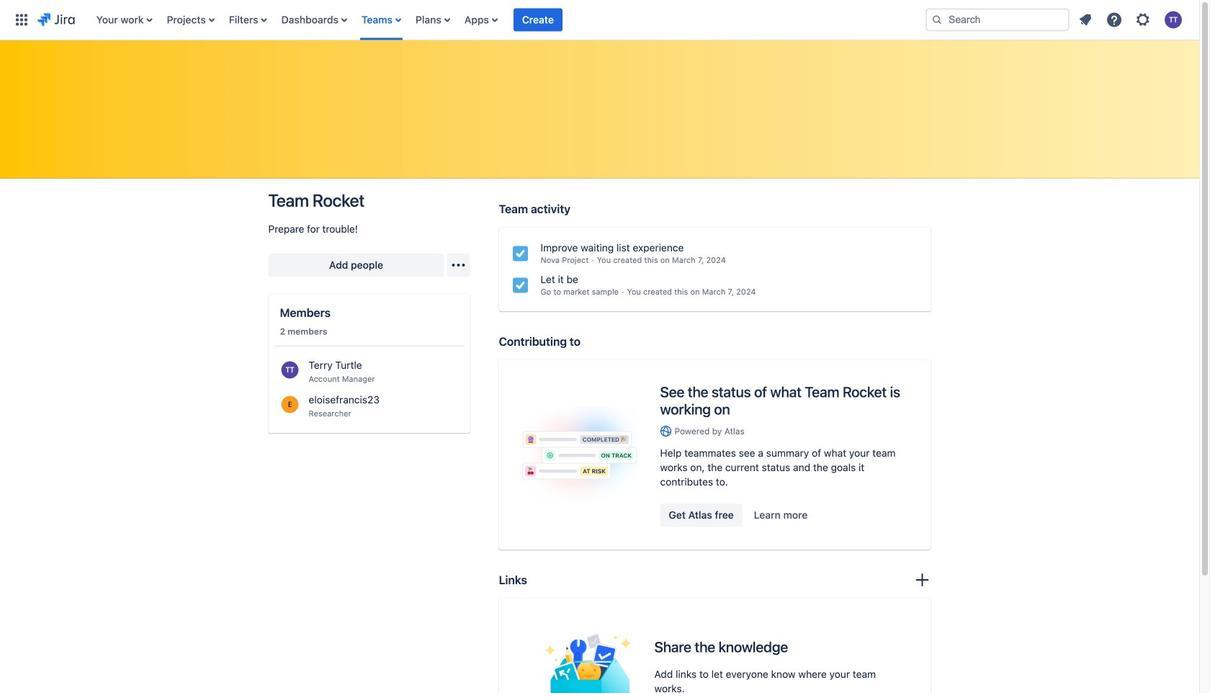 Task type: vqa. For each thing, say whether or not it's contained in the screenshot.
top Delete
no



Task type: locate. For each thing, give the bounding box(es) containing it.
notifications image
[[1078, 11, 1095, 28]]

jira image
[[37, 11, 75, 28], [37, 11, 75, 28]]

0 horizontal spatial list
[[89, 0, 915, 40]]

list item
[[514, 0, 563, 40]]

more information about this user image
[[309, 358, 459, 373]]

list
[[89, 0, 915, 40], [1073, 7, 1192, 33]]

None search field
[[926, 8, 1070, 31]]

primary element
[[9, 0, 915, 40]]

1 horizontal spatial list
[[1073, 7, 1192, 33]]

group
[[661, 504, 817, 527]]

settings image
[[1135, 11, 1153, 28]]

add link image
[[914, 572, 932, 589]]

banner
[[0, 0, 1200, 40]]



Task type: describe. For each thing, give the bounding box(es) containing it.
appswitcher icon image
[[13, 11, 30, 28]]

help image
[[1106, 11, 1124, 28]]

search image
[[932, 14, 944, 26]]

atlas image
[[661, 426, 672, 437]]

your profile and settings image
[[1166, 11, 1183, 28]]

Search field
[[926, 8, 1070, 31]]

actions image
[[450, 257, 467, 274]]



